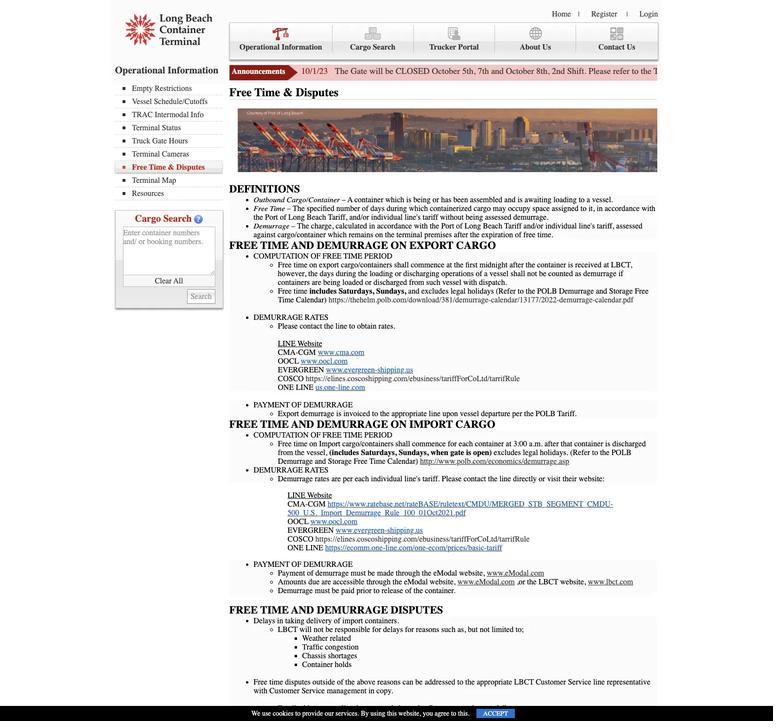 Task type: locate. For each thing, give the bounding box(es) containing it.
from inside free time on import cargo/containers shall commence for each container at 3:00 a.m. after that container is discharged from the vessel,
[[278, 449, 293, 457]]

tariff
[[505, 222, 522, 231]]

0 vertical spatial tariff
[[423, 213, 438, 222]]

0 horizontal spatial october
[[432, 66, 460, 76]]

1 horizontal spatial such
[[442, 626, 456, 635]]

which inside the "definitions​ outbound cargo/container – a container which is being or has been assembled and is awaiting loading to a vessel."
[[386, 196, 405, 204]]

0 vertical spatial saturdays,
[[339, 287, 375, 296]]

of inside payment of demurrage export demurrage is invoiced to the appropriate line upon vessel departure per the polb tariff. free time and demurrage on import cargo
[[292, 401, 302, 410]]

0 vertical spatial being
[[414, 196, 431, 204]]

menu bar containing empty restrictions
[[115, 83, 227, 200]]

1 vertical spatial saturdays,
[[361, 449, 397, 457]]

of right payment
[[307, 569, 314, 578]]

at left lbct,
[[604, 261, 610, 270]]

of inside free time on export cargo/containers shall commence at the first midnight after the container is received at lbct, however, the days during the loading or discharging operations of a vessel shall not be counted as demurrage if containers are being loaded or discharged from such vessel with dispatch.
[[476, 270, 483, 278]]

operational information
[[240, 43, 322, 52], [115, 65, 219, 76]]

0 horizontal spatial contact
[[300, 322, 322, 331]]

demurrage inside payment of demurrage payment of demurrage must be made through the emodal website, www.emodal.com amounts due are accessible through the emodal website, www.emodal.com ,or the lbct website, www.lbct.com demurrage must be paid prior to release of the container.
[[278, 587, 313, 596]]

– for charge,
[[292, 222, 295, 231]]

2 vertical spatial the
[[297, 222, 309, 231]]

of inside payment of demurrage payment of demurrage must be made through the emodal website, www.emodal.com amounts due are accessible through the emodal website, www.emodal.com ,or the lbct website, www.lbct.com demurrage must be paid prior to release of the container.
[[292, 561, 302, 569]]

0 horizontal spatial our
[[325, 710, 334, 718]]

www.evergreen- inside the line website cma-cgm www.cma.com oocl www.oocl.com evergreen www.evergreen-shipping.us cosco https://elines.coscoshipping.com/ebusiness/tariffforcoltd/tarrifrule one line us.one-line.com
[[326, 366, 378, 375]]

shortages
[[328, 652, 358, 661]]

0 vertical spatial period
[[365, 252, 393, 261]]

1 horizontal spatial port
[[442, 222, 455, 231]]

and for free time and demurrage disputes
[[291, 604, 314, 617]]

on right remains
[[376, 231, 383, 239]]

www.emodal.com link for payment of demurrage must be made through the emodal website,
[[487, 569, 545, 578]]

1 period from the top
[[365, 252, 393, 261]]

evergreen up us.one-
[[278, 366, 324, 375]]

0 vertical spatial such
[[426, 278, 441, 287]]

0 vertical spatial www.oocl.com link
[[301, 357, 348, 366]]

cargo/containers up loaded
[[341, 261, 393, 270]]

period
[[365, 252, 393, 261], [365, 431, 393, 440]]

free time & disputes link
[[122, 163, 222, 172]]

1 horizontal spatial truck
[[654, 66, 675, 76]]

being inside – the specified number of days during which containerized cargo may occupy space assigned to it, in accordance with the port of long beach tariff, and/or individual line's tariff without being assessed demurrage.
[[466, 213, 483, 222]]

shall for container
[[396, 440, 410, 449]]

– the specified number of days during which containerized cargo may occupy space assigned to it, in accordance with the port of long beach tariff, and/or individual line's tariff without being assessed demurrage.
[[254, 204, 656, 222]]

0 horizontal spatial accordance
[[377, 222, 412, 231]]

demurrage rates down vessel,
[[254, 466, 329, 475]]

loading inside free time on export cargo/containers shall commence at the first midnight after the container is received at lbct, however, the days during the loading or discharging operations of a vessel shall not be counted as demurrage if containers are being loaded or discharged from such vessel with dispatch.
[[370, 270, 393, 278]]

2 rates from the top
[[305, 466, 329, 475]]

0 vertical spatial reasons
[[416, 626, 440, 635]]

calendar) down containers
[[296, 296, 327, 305]]

1 vertical spatial days
[[320, 270, 334, 278]]

line
[[336, 322, 347, 331], [429, 410, 441, 418], [500, 475, 512, 484], [594, 678, 605, 687]]

and up rates
[[315, 457, 326, 466]]

0 vertical spatial website
[[298, 340, 323, 348]]

is left awaiting
[[518, 196, 523, 204]]

0 horizontal spatial discharged
[[374, 278, 407, 287]]

free for free time
[[254, 204, 268, 213]]

from left vessel,
[[278, 449, 293, 457]]

one inside "oocl www.oocl.com evergreen www.evergreen-shipping.us cosco https://elines.coscoshipping.com/ebusiness/tariffforcoltd/tarrifrule one line https://ecomm.one-line.com/one-ecom/prices/basic-tariff"
[[288, 544, 304, 553]]

cargo inside free time and demurrage on export cargo computation of free time period
[[456, 239, 496, 252]]

or left visit
[[539, 475, 546, 484]]

from inside free time on export cargo/containers shall commence at the first midnight after the container is received at lbct, however, the days during the loading or discharging operations of a vessel shall not be counted as demurrage if containers are being loaded or discharged from such vessel with dispatch.
[[409, 278, 425, 287]]

0 vertical spatial shipping.us
[[378, 366, 413, 375]]

register
[[592, 10, 618, 18]]

1 horizontal spatial at
[[506, 440, 512, 449]]

emodal
[[434, 569, 458, 578], [404, 578, 428, 587]]

the
[[335, 66, 349, 76], [293, 204, 305, 213], [297, 222, 309, 231]]

1 vertical spatial computation
[[254, 431, 309, 440]]

through
[[396, 569, 420, 578], [367, 578, 391, 587]]

1 vertical spatial and
[[291, 418, 314, 431]]

and
[[291, 239, 314, 252], [291, 418, 314, 431], [291, 604, 314, 617]]

oocl
[[278, 357, 299, 366], [288, 518, 309, 526]]

free for free time on export cargo/containers shall commence at the first midnight after the container is received at lbct, however, the days during the loading or discharging operations of a vessel shall not be counted as demurrage if containers are being loaded or discharged from such vessel with dispatch.
[[278, 261, 292, 270]]

to inside free time disputes outside of the above reasons can be addressed to the appropriate lbct customer service line representative with customer service management in copy.
[[458, 678, 464, 687]]

demurrage inside payment of demurrage export demurrage is invoiced to the appropriate line upon vessel departure per the polb tariff. free time and demurrage on import cargo
[[301, 410, 335, 418]]

– inside the "definitions​ outbound cargo/container – a container which is being or has been assembled and is awaiting loading to a vessel."
[[342, 196, 346, 204]]

lbct inside payment of demurrage payment of demurrage must be made through the emodal website, www.emodal.com amounts due are accessible through the emodal website, www.emodal.com ,or the lbct website, www.lbct.com demurrage must be paid prior to release of the container.
[[539, 578, 559, 587]]

disputes
[[285, 678, 311, 687]]

with inside free time on export cargo/containers shall commence at the first midnight after the container is received at lbct, however, the days during the loading or discharging operations of a vessel shall not be counted as demurrage if containers are being loaded or discharged from such vessel with dispatch.
[[464, 278, 478, 287]]

days inside free time on export cargo/containers shall commence at the first midnight after the container is received at lbct, however, the days during the loading or discharging operations of a vessel shall not be counted as demurrage if containers are being loaded or discharged from such vessel with dispatch.
[[320, 270, 334, 278]]

the inside – the charge, calculated in accordance with the port of long beach tariff and/or individual line's tariff, assessed against cargo/container which remains on the terminal premises after the expiration of free time.
[[297, 222, 309, 231]]

website,
[[459, 569, 485, 578], [430, 578, 456, 587], [561, 578, 586, 587], [399, 710, 421, 718]]

contact inside menu bar
[[599, 43, 625, 52]]

and inside free time and demurrage on export cargo computation of free time period
[[291, 239, 314, 252]]

time for free time on export cargo/containers shall commence at the first midnight after the container is received at lbct, however, the days during the loading or discharging operations of a vessel shall not be counted as demurrage if containers are being loaded or discharged from such vessel with dispatch.
[[294, 261, 308, 270]]

gate
[[351, 66, 367, 76], [677, 66, 693, 76], [152, 137, 167, 145]]

storage inside excludes legal holidays. (refer to the polb demurrage and storage free time calendar)
[[328, 457, 352, 466]]

1 vertical spatial cargo
[[135, 213, 161, 224]]

with right vessel.
[[642, 204, 656, 213]]

0 horizontal spatial during
[[336, 270, 356, 278]]

above
[[357, 678, 376, 687]]

demurrage up paid
[[316, 569, 349, 578]]

in right it,
[[597, 204, 603, 213]]

period inside free time and demurrage on export cargo computation of free time period
[[365, 252, 393, 261]]

10/1/23
[[301, 66, 328, 76]]

fu
[[767, 66, 774, 76]]

lbct
[[539, 578, 559, 587], [278, 626, 298, 635], [515, 678, 534, 687]]

vessel
[[132, 97, 152, 106]]

0 horizontal spatial (refer
[[496, 287, 516, 296]]

individual
[[371, 213, 403, 222], [546, 222, 577, 231], [371, 475, 403, 484]]

however,
[[278, 270, 307, 278]]

a left vessel.
[[587, 196, 591, 204]]

through right accessible
[[367, 578, 391, 587]]

discharged inside free time on export cargo/containers shall commence at the first midnight after the container is received at lbct, however, the days during the loading or discharging operations of a vessel shall not be counted as demurrage if containers are being loaded or discharged from such vessel with dispatch.
[[374, 278, 407, 287]]

payment for free
[[254, 401, 290, 410]]

1 us from the left
[[543, 43, 552, 52]]

export
[[410, 239, 454, 252]]

line's up 'terminal'
[[405, 213, 421, 222]]

be inside free time disputes outside of the above reasons can be addressed to the appropriate lbct customer service line representative with customer service management in copy.
[[416, 678, 423, 687]]

hours up cameras
[[169, 137, 188, 145]]

line website cma-cgm www.cma.com oocl www.oocl.com evergreen www.evergreen-shipping.us cosco https://elines.coscoshipping.com/ebusiness/tariffforcoltd/tarrifrule one line us.one-line.com
[[278, 340, 520, 392]]

operational up empty
[[115, 65, 165, 76]]

calendar/13177/2022-
[[491, 296, 560, 305]]

in inside – the specified number of days during which containerized cargo may occupy space assigned to it, in accordance with the port of long beach tariff, and/or individual line's tariff without being assessed demurrage.
[[597, 204, 603, 213]]

please right tariff.
[[442, 475, 462, 484]]

terminal down truck gate hours link in the left top of the page
[[132, 150, 160, 159]]

long up the cargo/container
[[289, 213, 305, 222]]

trac intermodal info link
[[122, 110, 222, 119]]

1 horizontal spatial accordance
[[605, 204, 640, 213]]

will up traffic
[[300, 626, 312, 635]]

accordance inside – the specified number of days during which containerized cargo may occupy space assigned to it, in accordance with the port of long beach tariff, and/or individual line's tariff without being assessed demurrage.
[[605, 204, 640, 213]]

during
[[387, 204, 407, 213], [336, 270, 356, 278]]

(refer inside excludes legal holidays. (refer to the polb demurrage and storage free time calendar)
[[571, 449, 591, 457]]

port down containerized
[[442, 222, 455, 231]]

(refer
[[496, 287, 516, 296], [571, 449, 591, 457]]

disputes down cameras
[[176, 163, 205, 172]]

commence for for
[[412, 440, 446, 449]]

0 horizontal spatial excludes
[[422, 287, 449, 296]]

1 vertical spatial one
[[288, 544, 304, 553]]

are right the "this."
[[476, 705, 486, 713]]

2 terminal from the top
[[132, 150, 160, 159]]

terminal map link
[[122, 176, 222, 185]]

commence inside free time on import cargo/containers shall commence for each container at 3:00 a.m. after that container is discharged from the vessel,
[[412, 440, 446, 449]]

is right "that" on the right bottom
[[606, 440, 611, 449]]

demurrage-
[[560, 296, 596, 305]]

1 horizontal spatial gate
[[351, 66, 367, 76]]

0 vertical spatial will
[[370, 66, 383, 76]]

2 horizontal spatial being
[[466, 213, 483, 222]]

loading
[[554, 196, 577, 204], [370, 270, 393, 278]]

shipping.us up line.com/one-
[[388, 526, 423, 535]]

us
[[543, 43, 552, 52], [627, 43, 636, 52]]

– right the free time
[[287, 204, 291, 213]]

refer
[[614, 66, 630, 76]]

1 horizontal spatial days
[[371, 204, 385, 213]]

saturdays, right (includes at the left bottom of page
[[361, 449, 397, 457]]

will inside the delays in taking delivery of import containers. lbct will not be responsible for delays for reasons such as, but not limited to; weather related traffic congestion chassis shortages container holds
[[300, 626, 312, 635]]

0 vertical spatial truck
[[654, 66, 675, 76]]

long inside – the charge, calculated in accordance with the port of long beach tariff and/or individual line's tariff, assessed against cargo/container which remains on the terminal premises after the expiration of free time.
[[465, 222, 481, 231]]

line inside "oocl www.oocl.com evergreen www.evergreen-shipping.us cosco https://elines.coscoshipping.com/ebusiness/tariffforcoltd/tarrifrule one line https://ecomm.one-line.com/one-ecom/prices/basic-tariff"
[[306, 544, 324, 553]]

free for free time on import cargo/containers shall commence for each container at 3:00 a.m. after that container is discharged from the vessel,
[[278, 440, 292, 449]]

assessed right tariff,
[[617, 222, 643, 231]]

1 horizontal spatial storage
[[610, 287, 633, 296]]

time inside free time on export cargo/containers shall commence at the first midnight after the container is received at lbct, however, the days during the loading or discharging operations of a vessel shall not be counted as demurrage if containers are being loaded or discharged from such vessel with dispatch.
[[294, 261, 308, 270]]

container right a
[[355, 196, 384, 204]]

free time disputes outside of the above reasons can be addressed to the appropriate lbct customer service line representative with customer service management in copy.
[[254, 678, 651, 696]]

remains
[[349, 231, 374, 239]]

our for provide
[[325, 710, 334, 718]]

information
[[282, 43, 322, 52], [168, 65, 219, 76]]

0 vertical spatial excludes
[[422, 287, 449, 296]]

0 vertical spatial cgm
[[298, 348, 316, 357]]

operational information link
[[230, 25, 333, 53]]

time for free time disputes outside of the above reasons can be addressed to the appropriate lbct customer service line representative with customer service management in copy.
[[270, 678, 283, 687]]

are inside payment of demurrage payment of demurrage must be made through the emodal website, www.emodal.com amounts due are accessible through the emodal website, www.emodal.com ,or the lbct website, www.lbct.com demurrage must be paid prior to release of the container.
[[322, 578, 331, 587]]

shall
[[394, 261, 409, 270], [511, 270, 526, 278], [396, 440, 410, 449]]

lbct inside the delays in taking delivery of import containers. lbct will not be responsible for delays for reasons such as, but not limited to; weather related traffic congestion chassis shortages container holds
[[278, 626, 298, 635]]

legal left holidays.
[[523, 449, 538, 457]]

https://elines.coscoshipping.com/ebusiness/tariffforcoltd/tarrifrule down https://www.ratebase.net/ratebase/ruletext/cmdu/merged_stb_segment_cmdu- 500_u.s._import_demurrage_rule_100_01oct2021.pdf "link"
[[316, 535, 530, 544]]

accordance right remains
[[377, 222, 412, 231]]

1 rates from the top
[[305, 313, 329, 322]]

0 horizontal spatial which
[[328, 231, 347, 239]]

the inside free time on import cargo/containers shall commence for each container at 3:00 a.m. after that container is discharged from the vessel,
[[295, 449, 305, 457]]

disputes down 10/1/23
[[296, 86, 339, 99]]

beach
[[307, 213, 326, 222], [483, 222, 503, 231]]

free down 'however,'
[[278, 287, 292, 296]]

shipping.us down rates.
[[378, 366, 413, 375]]

0 vertical spatial computation
[[254, 252, 309, 261]]

import
[[319, 440, 341, 449]]

2 horizontal spatial which
[[409, 204, 428, 213]]

1 horizontal spatial and/or
[[524, 222, 544, 231]]

is up 'terminal'
[[407, 196, 412, 204]]

accordance up tariff,
[[605, 204, 640, 213]]

during inside – the specified number of days during which containerized cargo may occupy space assigned to it, in accordance with the port of long beach tariff, and/or individual line's tariff without being assessed demurrage.
[[387, 204, 407, 213]]

of for payment of demurrage payment of demurrage must be made through the emodal website, www.emodal.com amounts due are accessible through the emodal website, www.emodal.com ,or the lbct website, www.lbct.com demurrage must be paid prior to release of the container.
[[292, 561, 302, 569]]

menu bar
[[229, 22, 659, 60], [115, 83, 227, 200]]

0 vertical spatial calendar)
[[296, 296, 327, 305]]

0 horizontal spatial |
[[579, 10, 580, 18]]

cargo/containers for import
[[343, 440, 394, 449]]

evergreen inside the line website cma-cgm www.cma.com oocl www.oocl.com evergreen www.evergreen-shipping.us cosco https://elines.coscoshipping.com/ebusiness/tariffforcoltd/tarrifrule one line us.one-line.com
[[278, 366, 324, 375]]

port
[[265, 213, 278, 222], [442, 222, 455, 231]]

2 us from the left
[[627, 43, 636, 52]]

and/or inside – the charge, calculated in accordance with the port of long beach tariff and/or individual line's tariff, assessed against cargo/container which remains on the terminal premises after the expiration of free time.
[[524, 222, 544, 231]]

1 horizontal spatial operational information
[[240, 43, 322, 52]]

payment
[[278, 569, 305, 578]]

None submit
[[187, 290, 215, 304]]

0 vertical spatial cargo
[[456, 239, 496, 252]]

line website
[[288, 491, 332, 500]]

at left 'first'
[[447, 261, 452, 270]]

of inside free time disputes outside of the above reasons can be addressed to the appropriate lbct customer service line representative with customer service management in copy.
[[337, 678, 344, 687]]

discharged
[[374, 278, 407, 287], [613, 440, 646, 449]]

rates
[[305, 313, 329, 322], [305, 466, 329, 475]]

0 vertical spatial oocl
[[278, 357, 299, 366]]

for down import
[[448, 440, 457, 449]]

https://www.ratebase.net/ratebase/ruletext/cmdu/merged_stb_segment_cmdu-
[[328, 500, 614, 509]]

menu bar containing operational information
[[229, 22, 659, 60]]

1 demurrage rates from the top
[[254, 313, 329, 322]]

not inside free time on export cargo/containers shall commence at the first midnight after the container is received at lbct, however, the days during the loading or discharging operations of a vessel shall not be counted as demurrage if containers are being loaded or discharged from such vessel with dispatch.
[[528, 270, 538, 278]]

1 horizontal spatial long
[[465, 222, 481, 231]]

being down export
[[323, 278, 341, 287]]

1 terminal from the top
[[132, 124, 160, 132]]

Enter container numbers and/ or booking numbers.  text field
[[123, 227, 215, 275]]

0 vertical spatial a
[[587, 196, 591, 204]]

1 computation from the top
[[254, 252, 309, 261]]

1 vertical spatial please
[[278, 322, 298, 331]]

free inside and excludes legal holidays (refer to the polb demurrage and storage free time calendar)
[[635, 287, 649, 296]]

time inside empty restrictions vessel schedule/cutoffs trac intermodal info terminal status truck gate hours terminal cameras free time & disputes terminal map resources
[[149, 163, 166, 172]]

follows:
[[496, 705, 522, 713]]

terminal up resources
[[132, 176, 160, 185]]

be inside the delays in taking delivery of import containers. lbct will not be responsible for delays for reasons such as, but not limited to; weather related traffic congestion chassis shortages container holds
[[326, 626, 333, 635]]

long down cargo
[[465, 222, 481, 231]]

commence for at
[[411, 261, 445, 270]]

be right can
[[416, 678, 423, 687]]

0 vertical spatial search
[[373, 43, 396, 52]]

1 and from the top
[[291, 239, 314, 252]]

specified
[[307, 204, 335, 213]]

to inside payment of demurrage payment of demurrage must be made through the emodal website, www.emodal.com amounts due are accessible through the emodal website, www.emodal.com ,or the lbct website, www.lbct.com demurrage must be paid prior to release of the container.
[[374, 587, 380, 596]]

cgm
[[298, 348, 316, 357], [308, 500, 326, 509]]

0 horizontal spatial from
[[278, 449, 293, 457]]

per right rates
[[343, 475, 353, 484]]

www.emodal.com link for amounts due are accessible through the emodal website,
[[458, 578, 515, 587]]

1 vertical spatial https://elines.coscoshipping.com/ebusiness/tariffforcoltd/tarrifrule
[[316, 535, 530, 544]]

the inside and excludes legal holidays (refer to the polb demurrage and storage free time calendar)
[[526, 287, 536, 296]]

one up export
[[278, 383, 294, 392]]

website
[[383, 705, 407, 713]]

free for free time disputes outside of the above reasons can be addressed to the appropriate lbct customer service line representative with customer service management in copy.
[[254, 678, 268, 687]]

1 on from the top
[[391, 239, 407, 252]]

polb inside and excludes legal holidays (refer to the polb demurrage and storage free time calendar)
[[538, 287, 558, 296]]

container.
[[425, 587, 456, 596]]

appropriate up (includes saturdays, sundays, when gate is open)
[[392, 410, 427, 418]]

legal inside and excludes legal holidays (refer to the polb demurrage and storage free time calendar)
[[451, 287, 466, 296]]

of for computation of free time period
[[311, 431, 321, 440]]

– for specified
[[287, 204, 291, 213]]

website for line website
[[307, 491, 332, 500]]

with up the 'export'
[[414, 222, 428, 231]]

0 horizontal spatial reasons
[[378, 678, 401, 687]]

https://elines.coscoshipping.com/ebusiness/tariffforcoltd/tarrifrule link up payment of demurrage export demurrage is invoiced to the appropriate line upon vessel departure per the polb tariff. free time and demurrage on import cargo
[[306, 375, 520, 383]]

– inside – the charge, calculated in accordance with the port of long beach tariff and/or individual line's tariff, assessed against cargo/container which remains on the terminal premises after the expiration of free time.
[[292, 222, 295, 231]]

free up we
[[254, 678, 268, 687]]

demurrage.
[[514, 213, 549, 222]]

2 payment from the top
[[254, 561, 290, 569]]

time down 'however,'
[[294, 287, 308, 296]]

payment inside payment of demurrage export demurrage is invoiced to the appropriate line upon vessel departure per the polb tariff. free time and demurrage on import cargo
[[254, 401, 290, 410]]

https://elines.coscoshipping.com/ebusiness/tariffforcoltd/tarrifrule inside "oocl www.oocl.com evergreen www.evergreen-shipping.us cosco https://elines.coscoshipping.com/ebusiness/tariffforcoltd/tarrifrule one line https://ecomm.one-line.com/one-ecom/prices/basic-tariff"
[[316, 535, 530, 544]]

calendar) left the when
[[388, 457, 418, 466]]

0 vertical spatial https://elines.coscoshipping.com/ebusiness/tariffforcoltd/tarrifrule
[[306, 375, 520, 383]]

lbct up follows:
[[515, 678, 534, 687]]

empty restrictions vessel schedule/cutoffs trac intermodal info terminal status truck gate hours terminal cameras free time & disputes terminal map resources
[[132, 84, 208, 198]]

0 vertical spatial accordance
[[605, 204, 640, 213]]

0 vertical spatial www.evergreen-
[[326, 366, 378, 375]]

1 horizontal spatial during
[[387, 204, 407, 213]]

1 horizontal spatial from
[[409, 278, 425, 287]]

0 vertical spatial www.evergreen-shipping.us link
[[326, 366, 413, 375]]

beach down may
[[483, 222, 503, 231]]

such inside free time on export cargo/containers shall commence at the first midnight after the container is received at lbct, however, the days during the loading or discharging operations of a vessel shall not be counted as demurrage if containers are being loaded or discharged from such vessel with dispatch.
[[426, 278, 441, 287]]

2 horizontal spatial not
[[528, 270, 538, 278]]

please contact the line to obtain rates.
[[278, 322, 395, 331]]

1 vertical spatial lbct
[[278, 626, 298, 635]]

0 vertical spatial from
[[409, 278, 425, 287]]

after inside – the charge, calculated in accordance with the port of long beach tariff and/or individual line's tariff, assessed against cargo/container which remains on the terminal premises after the expiration of free time.
[[454, 231, 469, 239]]

responsible
[[335, 626, 371, 635]]

line left upon
[[429, 410, 441, 418]]

1 vertical spatial website
[[307, 491, 332, 500]]

sundays,
[[377, 287, 407, 296], [399, 449, 429, 457]]

line left the representative
[[594, 678, 605, 687]]

of left import
[[334, 617, 341, 626]]

container down 'time.'
[[538, 261, 567, 270]]

of right release
[[405, 587, 412, 596]]

1 vertical spatial payment
[[254, 561, 290, 569]]

visit
[[548, 475, 561, 484]]

or
[[433, 196, 439, 204], [395, 270, 402, 278], [365, 278, 372, 287], [539, 475, 546, 484]]

1 horizontal spatial menu bar
[[229, 22, 659, 60]]

on inside free time and demurrage on export cargo computation of free time period
[[391, 239, 407, 252]]

3 and from the top
[[291, 604, 314, 617]]

0 horizontal spatial loading
[[370, 270, 393, 278]]

3 terminal from the top
[[132, 176, 160, 185]]

chassis
[[302, 652, 326, 661]]

gate inside empty restrictions vessel schedule/cutoffs trac intermodal info terminal status truck gate hours terminal cameras free time & disputes terminal map resources
[[152, 137, 167, 145]]

contact up the https://www.ratebase.net/ratebase/ruletext/cmdu/merged_stb_segment_cmdu-
[[464, 475, 486, 484]]

delivery
[[307, 617, 332, 626]]

0 vertical spatial terminal
[[132, 124, 160, 132]]

free right the calendar.pdf
[[635, 287, 649, 296]]

1 vertical spatial www.oocl.com
[[311, 518, 358, 526]]

are right rates
[[332, 475, 341, 484]]

1 vertical spatial calendar)
[[388, 457, 418, 466]]

awaiting
[[525, 196, 552, 204]]

1 vertical spatial demurrage
[[301, 410, 335, 418]]

payment inside payment of demurrage payment of demurrage must be made through the emodal website, www.emodal.com amounts due are accessible through the emodal website, www.emodal.com ,or the lbct website, www.lbct.com demurrage must be paid prior to release of the container.
[[254, 561, 290, 569]]

1 vertical spatial (refer
[[571, 449, 591, 457]]

0 horizontal spatial customer
[[270, 687, 300, 696]]

0 vertical spatial on
[[391, 239, 407, 252]]

about
[[520, 43, 541, 52]]

shall for first
[[394, 261, 409, 270]]

shall down payment of demurrage export demurrage is invoiced to the appropriate line upon vessel departure per the polb tariff. free time and demurrage on import cargo
[[396, 440, 410, 449]]

time left the import
[[294, 440, 308, 449]]

containerized
[[430, 204, 472, 213]]

free down export
[[278, 440, 292, 449]]

emodal right release
[[404, 578, 428, 587]]

per
[[513, 410, 523, 418], [343, 475, 353, 484]]

a.m.
[[530, 440, 543, 449]]

cargo/containers for export
[[341, 261, 393, 270]]

the for specified
[[293, 204, 305, 213]]

map
[[162, 176, 176, 185]]

us for contact us
[[627, 43, 636, 52]]

or inside the "definitions​ outbound cargo/container – a container which is being or has been assembled and is awaiting loading to a vessel."
[[433, 196, 439, 204]]

0 horizontal spatial &
[[168, 163, 175, 172]]

not up calendar/13177/2022-
[[528, 270, 538, 278]]

after left "that" on the right bottom
[[545, 440, 559, 449]]

cgm left www.cma.com
[[298, 348, 316, 357]]

tariff inside "oocl www.oocl.com evergreen www.evergreen-shipping.us cosco https://elines.coscoshipping.com/ebusiness/tariffforcoltd/tarrifrule one line https://ecomm.one-line.com/one-ecom/prices/basic-tariff"
[[487, 544, 503, 553]]

appropriate up follows:
[[477, 678, 513, 687]]

1 horizontal spatial loading
[[554, 196, 577, 204]]

2 on from the top
[[391, 418, 407, 431]]

gate down status
[[152, 137, 167, 145]]

legal inside excludes legal holidays. (refer to the polb demurrage and storage free time calendar)
[[523, 449, 538, 457]]

demurrage inside free time and demurrage on export cargo computation of free time period
[[317, 239, 388, 252]]

and right assembled
[[505, 196, 516, 204]]

of inside the delays in taking delivery of import containers. lbct will not be responsible for delays for reasons such as, but not limited to; weather related traffic congestion chassis shortages container holds
[[334, 617, 341, 626]]

website down rates
[[307, 491, 332, 500]]

free inside free time disputes outside of the above reasons can be addressed to the appropriate lbct customer service line representative with customer service management in copy.
[[254, 678, 268, 687]]

https://elines.coscoshipping.com/ebusiness/tariffforcoltd/tarrifrule
[[306, 375, 520, 383], [316, 535, 530, 544]]

to
[[632, 66, 639, 76], [579, 196, 585, 204], [581, 204, 587, 213], [518, 287, 524, 296], [349, 322, 355, 331], [372, 410, 378, 418], [593, 449, 599, 457], [374, 587, 380, 596], [458, 678, 464, 687], [296, 710, 301, 718], [451, 710, 457, 718]]

& inside empty restrictions vessel schedule/cutoffs trac intermodal info terminal status truck gate hours terminal cameras free time & disputes terminal map resources
[[168, 163, 175, 172]]

to inside payment of demurrage export demurrage is invoiced to the appropriate line upon vessel departure per the polb tariff. free time and demurrage on import cargo
[[372, 410, 378, 418]]

as inside free time on export cargo/containers shall commence at the first midnight after the container is received at lbct, however, the days during the loading or discharging operations of a vessel shall not be counted as demurrage if containers are being loaded or discharged from such vessel with dispatch.
[[575, 270, 582, 278]]

1 payment from the top
[[254, 401, 290, 410]]

cargo up free time on import cargo/containers shall commence for each container at 3:00 a.m. after that container is discharged from the vessel,
[[456, 418, 496, 431]]

1 october from the left
[[432, 66, 460, 76]]

1 horizontal spatial appropriate
[[477, 678, 513, 687]]

0 horizontal spatial information
[[168, 65, 219, 76]]

2 vertical spatial being
[[323, 278, 341, 287]]

expiration
[[482, 231, 513, 239]]

such inside the delays in taking delivery of import containers. lbct will not be responsible for delays for reasons such as, but not limited to; weather related traffic congestion chassis shortages container holds
[[442, 626, 456, 635]]

1 vertical spatial rates
[[305, 466, 329, 475]]

about us link
[[495, 25, 577, 53]]

on inside payment of demurrage export demurrage is invoiced to the appropriate line upon vessel departure per the polb tariff. free time and demurrage on import cargo
[[391, 418, 407, 431]]

1 vertical spatial must
[[315, 587, 330, 596]]

line's down it,
[[579, 222, 595, 231]]

cargo/containers down invoiced
[[343, 440, 394, 449]]

been
[[454, 196, 468, 204]]

in left 'taking'
[[277, 617, 283, 626]]

shipping.us inside "oocl www.oocl.com evergreen www.evergreen-shipping.us cosco https://elines.coscoshipping.com/ebusiness/tariffforcoltd/tarrifrule one line https://ecomm.one-line.com/one-ecom/prices/basic-tariff"
[[388, 526, 423, 535]]

intermodal
[[155, 110, 189, 119]]

free for free time includes saturdays, sundays,
[[278, 287, 292, 296]]

contact left us
[[428, 705, 452, 713]]

definitions​
[[229, 183, 300, 196]]

and down charge,
[[291, 239, 314, 252]]

be left counted
[[539, 270, 547, 278]]

0 vertical spatial commence
[[411, 261, 445, 270]]

operational up the announcements
[[240, 43, 280, 52]]

and inside excludes legal holidays. (refer to the polb demurrage and storage free time calendar)
[[315, 457, 326, 466]]

1 horizontal spatial each
[[459, 440, 473, 449]]

time down containers
[[278, 296, 294, 305]]

beach down the cargo/container
[[307, 213, 326, 222]]

hours
[[696, 66, 717, 76], [169, 137, 188, 145]]

clear all
[[155, 277, 183, 285]]

days inside – the specified number of days during which containerized cargo may occupy space assigned to it, in accordance with the port of long beach tariff, and/or individual line's tariff without being assessed demurrage.
[[371, 204, 385, 213]]

https://elines.coscoshipping.com/ebusiness/tariffforcoltd/tarrifrule inside the line website cma-cgm www.cma.com oocl www.oocl.com evergreen www.evergreen-shipping.us cosco https://elines.coscoshipping.com/ebusiness/tariffforcoltd/tarrifrule one line us.one-line.com
[[306, 375, 520, 383]]

us for about us
[[543, 43, 552, 52]]

https://www.ratebase.net/ratebase/ruletext/cmdu/merged_stb_segment_cmdu- 500_u.s._import_demurrage_rule_100_01oct2021.pdf
[[288, 500, 614, 518]]

first
[[466, 261, 478, 270]]

www.oocl.com link down cma-cgm
[[311, 518, 358, 526]]

after right midnight
[[510, 261, 524, 270]]

addressed
[[425, 678, 456, 687]]

www.emodal.com
[[487, 569, 545, 578], [458, 578, 515, 587]]

during inside free time on export cargo/containers shall commence at the first midnight after the container is received at lbct, however, the days during the loading or discharging operations of a vessel shall not be counted as demurrage if containers are being loaded or discharged from such vessel with dispatch.
[[336, 270, 356, 278]]

on left the 'export'
[[391, 239, 407, 252]]

disputes inside empty restrictions vessel schedule/cutoffs trac intermodal info terminal status truck gate hours terminal cameras free time & disputes terminal map resources
[[176, 163, 205, 172]]

of up amounts
[[292, 561, 302, 569]]

1 vertical spatial www.oocl.com link
[[311, 518, 358, 526]]

which inside – the charge, calculated in accordance with the port of long beach tariff and/or individual line's tariff, assessed against cargo/container which remains on the terminal premises after the expiration of free time.
[[328, 231, 347, 239]]

assessed up 'expiration'
[[485, 213, 512, 222]]

free
[[524, 231, 536, 239]]

0 vertical spatial storage
[[610, 287, 633, 296]]

2 and from the top
[[291, 418, 314, 431]]

0 horizontal spatial operational information
[[115, 65, 219, 76]]

2 horizontal spatial –
[[342, 196, 346, 204]]

0 vertical spatial cargo/containers
[[341, 261, 393, 270]]

cameras
[[162, 150, 189, 159]]

operational information up the announcements
[[240, 43, 322, 52]]

operational information up empty restrictions link
[[115, 65, 219, 76]]

time inside payment of demurrage export demurrage is invoiced to the appropriate line upon vessel departure per the polb tariff. free time and demurrage on import cargo
[[261, 418, 289, 431]]



Task type: describe. For each thing, give the bounding box(es) containing it.
paid
[[341, 587, 355, 596]]

be left paid
[[332, 587, 339, 596]]

is inside payment of demurrage export demurrage is invoiced to the appropriate line upon vessel departure per the polb tariff. free time and demurrage on import cargo
[[336, 410, 342, 418]]

demurrage up responsible
[[317, 604, 388, 617]]

free time and demurrage disputes
[[229, 604, 443, 617]]

vessel inside payment of demurrage export demurrage is invoiced to the appropriate line upon vessel departure per the polb tariff. free time and demurrage on import cargo
[[460, 410, 479, 418]]

clear all button
[[123, 275, 215, 287]]

or right loaded
[[365, 278, 372, 287]]

on inside – the charge, calculated in accordance with the port of long beach tariff and/or individual line's tariff, assessed against cargo/container which remains on the terminal premises after the expiration of free time.
[[376, 231, 383, 239]]

polb inside excludes legal holidays. (refer to the polb demurrage and storage free time calendar)
[[612, 449, 632, 457]]

per inside payment of demurrage export demurrage is invoiced to the appropriate line upon vessel departure per the polb tariff. free time and demurrage on import cargo
[[513, 410, 523, 418]]

is inside free time on export cargo/containers shall commence at the first midnight after the container is received at lbct, however, the days during the loading or discharging operations of a vessel shall not be counted as demurrage if containers are being loaded or discharged from such vessel with dispatch.
[[569, 261, 574, 270]]

in inside – the charge, calculated in accordance with the port of long beach tariff and/or individual line's tariff, assessed against cargo/container which remains on the terminal premises after the expiration of free time.
[[369, 222, 375, 231]]

be left made
[[368, 569, 375, 578]]

delays
[[254, 617, 275, 626]]

tariff.
[[423, 475, 440, 484]]

restrictions
[[155, 84, 192, 93]]

2 horizontal spatial at
[[604, 261, 610, 270]]

with inside – the specified number of days during which containerized cargo may occupy space assigned to it, in accordance with the port of long beach tariff, and/or individual line's tariff without being assessed demurrage.
[[642, 204, 656, 213]]

the for gate
[[335, 66, 349, 76]]

is inside free time on import cargo/containers shall commence for each container at 3:00 a.m. after that container is discharged from the vessel,
[[606, 440, 611, 449]]

or left discharging
[[395, 270, 402, 278]]

0 horizontal spatial cargo
[[135, 213, 161, 224]]

the inside excludes legal holidays. (refer to the polb demurrage and storage free time calendar)
[[601, 449, 610, 457]]

against
[[254, 231, 276, 239]]

of down the outbound
[[280, 213, 287, 222]]

resources
[[132, 189, 164, 198]]

demurrage up line website
[[254, 466, 303, 475]]

be left closed
[[385, 66, 394, 76]]

excludes inside and excludes legal holidays (refer to the polb demurrage and storage free time calendar)
[[422, 287, 449, 296]]

rates
[[315, 475, 330, 484]]

of down containerized
[[456, 222, 463, 231]]

2 | from the left
[[627, 10, 628, 18]]

that
[[561, 440, 573, 449]]

charge,
[[311, 222, 334, 231]]

0 horizontal spatial must
[[315, 587, 330, 596]]

of left "free" in the right of the page
[[515, 231, 522, 239]]

listed
[[342, 705, 359, 713]]

and right 7th
[[492, 66, 504, 76]]

tariff inside – the specified number of days during which containerized cargo may occupy space assigned to it, in accordance with the port of long beach tariff, and/or individual line's tariff without being assessed demurrage.
[[423, 213, 438, 222]]

0 horizontal spatial service
[[302, 687, 325, 696]]

cgm inside the line website cma-cgm www.cma.com oocl www.oocl.com evergreen www.evergreen-shipping.us cosco https://elines.coscoshipping.com/ebusiness/tariffforcoltd/tarrifrule one line us.one-line.com
[[298, 348, 316, 357]]

open)
[[474, 449, 492, 457]]

computation of free time period
[[254, 431, 393, 440]]

line left the directly
[[500, 475, 512, 484]]

8th,
[[537, 66, 550, 76]]

release
[[382, 587, 403, 596]]

free time on import cargo/containers shall commence for each container at 3:00 a.m. after that container is discharged from the vessel,
[[278, 440, 646, 457]]

https://thehelm.polb.com/download/381/demurrage-calendar/13177/2022-demurrage-calendar.pdf link
[[329, 296, 634, 305]]

individual inside – the specified number of days during which containerized cargo may occupy space assigned to it, in accordance with the port of long beach tariff, and/or individual line's tariff without being assessed demurrage.
[[371, 213, 403, 222]]

for inside free time on import cargo/containers shall commence for each container at 3:00 a.m. after that container is discharged from the vessel,
[[448, 440, 457, 449]]

but
[[468, 626, 478, 635]]

operational information inside menu bar
[[240, 43, 322, 52]]

outside
[[313, 678, 335, 687]]

2 period from the top
[[365, 431, 393, 440]]

shift.
[[568, 66, 587, 76]]

accordance inside – the charge, calculated in accordance with the port of long beach tariff and/or individual line's tariff, assessed against cargo/container which remains on the terminal premises after the expiration of free time.
[[377, 222, 412, 231]]

for right delays
[[405, 626, 414, 635]]

1 horizontal spatial &
[[283, 86, 293, 99]]

1 vertical spatial sundays,
[[399, 449, 429, 457]]

delays in taking delivery of import containers. lbct will not be responsible for delays for reasons such as, but not limited to; weather related traffic congestion chassis shortages container holds
[[254, 617, 524, 670]]

after inside free time on export cargo/containers shall commence at the first midnight after the container is received at lbct, however, the days during the loading or discharging operations of a vessel shall not be counted as demurrage if containers are being loaded or discharged from such vessel with dispatch.
[[510, 261, 524, 270]]

schedule/cutoffs
[[154, 97, 208, 106]]

ecom/prices/basic-
[[429, 544, 487, 553]]

if
[[619, 270, 624, 278]]

with inside free time disputes outside of the above reasons can be addressed to the appropriate lbct customer service line representative with customer service management in copy.
[[254, 687, 268, 696]]

may
[[493, 204, 507, 213]]

with inside – the charge, calculated in accordance with the port of long beach tariff and/or individual line's tariff, assessed against cargo/container which remains on the terminal premises after the expiration of free time.
[[414, 222, 428, 231]]

cosco inside the line website cma-cgm www.cma.com oocl www.oocl.com evergreen www.evergreen-shipping.us cosco https://elines.coscoshipping.com/ebusiness/tariffforcoltd/tarrifrule one line us.one-line.com
[[278, 375, 304, 383]]

for left 'fu'
[[755, 66, 765, 76]]

empty
[[132, 84, 153, 93]]

time for free time includes saturdays, sundays,
[[294, 287, 308, 296]]

free inside empty restrictions vessel schedule/cutoffs trac intermodal info terminal status truck gate hours terminal cameras free time & disputes terminal map resources
[[132, 163, 147, 172]]

our for on
[[370, 705, 381, 713]]

upon
[[443, 410, 458, 418]]

login link
[[640, 10, 659, 18]]

time inside and excludes legal holidays (refer to the polb demurrage and storage free time calendar)
[[278, 296, 294, 305]]

polb inside payment of demurrage export demurrage is invoiced to the appropriate line upon vessel departure per the polb tariff. free time and demurrage on import cargo
[[536, 410, 556, 418]]

resources link
[[122, 189, 222, 198]]

a inside free time on export cargo/containers shall commence at the first midnight after the container is received at lbct, however, the days during the loading or discharging operations of a vessel shall not be counted as demurrage if containers are being loaded or discharged from such vessel with dispatch.
[[485, 270, 488, 278]]

empty restrictions link
[[122, 84, 222, 93]]

occupy
[[509, 204, 531, 213]]

2 computation from the top
[[254, 431, 309, 440]]

email addresses are listed on our website under contact us and are as follows:
[[278, 705, 522, 713]]

2 horizontal spatial please
[[589, 66, 611, 76]]

0 horizontal spatial operational
[[115, 65, 165, 76]]

of right number at the top of page
[[362, 204, 369, 213]]

www.lbct.com
[[588, 578, 634, 587]]

1 vertical spatial information
[[168, 65, 219, 76]]

0 horizontal spatial each
[[355, 475, 369, 484]]

vessel.
[[593, 196, 614, 204]]

1 horizontal spatial customer
[[536, 678, 566, 687]]

clear
[[155, 277, 172, 285]]

shipping.us inside the line website cma-cgm www.cma.com oocl www.oocl.com evergreen www.evergreen-shipping.us cosco https://elines.coscoshipping.com/ebusiness/tariffforcoltd/tarrifrule one line us.one-line.com
[[378, 366, 413, 375]]

being inside free time on export cargo/containers shall commence at the first midnight after the container is received at lbct, however, the days during the loading or discharging operations of a vessel shall not be counted as demurrage if containers are being loaded or discharged from such vessel with dispatch.
[[323, 278, 341, 287]]

port inside – the specified number of days during which containerized cargo may occupy space assigned to it, in accordance with the port of long beach tariff, and/or individual line's tariff without being assessed demurrage.
[[265, 213, 278, 222]]

loading inside the "definitions​ outbound cargo/container – a container which is being or has been assembled and is awaiting loading to a vessel."
[[554, 196, 577, 204]]

demurrage down us.one-
[[304, 401, 353, 410]]

limited
[[492, 626, 514, 635]]

is right gate
[[466, 449, 472, 457]]

1 horizontal spatial please
[[442, 475, 462, 484]]

line left obtain
[[336, 322, 347, 331]]

line inside free time disputes outside of the above reasons can be addressed to the appropriate lbct customer service line representative with customer service management in copy.
[[594, 678, 605, 687]]

500_u.s._import_demurrage_rule_100_01oct2021.pdf
[[288, 509, 466, 518]]

0 vertical spatial must
[[351, 569, 366, 578]]

of for payment of demurrage export demurrage is invoiced to the appropriate line upon vessel departure per the polb tariff. free time and demurrage on import cargo
[[292, 401, 302, 410]]

are left listed
[[330, 705, 340, 713]]

on inside free time on import cargo/containers shall commence for each container at 3:00 a.m. after that container is discharged from the vessel,
[[310, 440, 317, 449]]

of inside free time and demurrage on export cargo computation of free time period
[[311, 252, 321, 261]]

you
[[423, 710, 433, 718]]

assigned
[[552, 204, 579, 213]]

terminal status link
[[122, 124, 222, 132]]

it,
[[589, 204, 595, 213]]

loaded
[[343, 278, 363, 287]]

cargo inside menu bar
[[350, 43, 371, 52]]

http://www.polb.com/economics/demurrage.asp
[[420, 457, 570, 466]]

0 vertical spatial https://elines.coscoshipping.com/ebusiness/tariffforcoltd/tarrifrule link
[[306, 375, 520, 383]]

1 vertical spatial cma-
[[288, 500, 308, 509]]

www.oocl.com inside the line website cma-cgm www.cma.com oocl www.oocl.com evergreen www.evergreen-shipping.us cosco https://elines.coscoshipping.com/ebusiness/tariffforcoltd/tarrifrule one line us.one-line.com
[[301, 357, 348, 366]]

free time on export cargo/containers shall commence at the first midnight after the container is received at lbct, however, the days during the loading or discharging operations of a vessel shall not be counted as demurrage if containers are being loaded or discharged from such vessel with dispatch.
[[278, 261, 633, 287]]

https://ecomm.one-line.com/one-ecom/prices/basic-tariff link
[[325, 544, 503, 553]]

portal
[[459, 43, 479, 52]]

evergreen inside "oocl www.oocl.com evergreen www.evergreen-shipping.us cosco https://elines.coscoshipping.com/ebusiness/tariffforcoltd/tarrifrule one line https://ecomm.one-line.com/one-ecom/prices/basic-tariff"
[[288, 526, 334, 535]]

we use cookies to provide our services. by using this website, you agree to this.
[[252, 710, 470, 718]]

demurrage inside free time on export cargo/containers shall commence at the first midnight after the container is received at lbct, however, the days during the loading or discharging operations of a vessel shall not be counted as demurrage if containers are being loaded or discharged from such vessel with dispatch.
[[584, 270, 617, 278]]

holidays.
[[540, 449, 569, 457]]

on inside free time on export cargo/containers shall commence at the first midnight after the container is received at lbct, however, the days during the loading or discharging operations of a vessel shall not be counted as demurrage if containers are being loaded or discharged from such vessel with dispatch.
[[310, 261, 317, 270]]

in inside free time disputes outside of the above reasons can be addressed to the appropriate lbct customer service line representative with customer service management in copy.
[[369, 687, 375, 696]]

oocl inside the line website cma-cgm www.cma.com oocl www.oocl.com evergreen www.evergreen-shipping.us cosco https://elines.coscoshipping.com/ebusiness/tariffforcoltd/tarrifrule one line us.one-line.com
[[278, 357, 299, 366]]

1 horizontal spatial not
[[480, 626, 490, 635]]

tariff.
[[558, 410, 577, 418]]

provide
[[303, 710, 323, 718]]

demurrage down containers
[[254, 313, 303, 322]]

disputes
[[391, 604, 443, 617]]

2 demurrage rates from the top
[[254, 466, 329, 475]]

0 vertical spatial disputes
[[296, 86, 339, 99]]

appropriate inside payment of demurrage export demurrage is invoiced to the appropriate line upon vessel departure per the polb tariff. free time and demurrage on import cargo
[[392, 410, 427, 418]]

reasons inside the delays in taking delivery of import containers. lbct will not be responsible for delays for reasons such as, but not limited to; weather related traffic congestion chassis shortages container holds
[[416, 626, 440, 635]]

oocl inside "oocl www.oocl.com evergreen www.evergreen-shipping.us cosco https://elines.coscoshipping.com/ebusiness/tariffforcoltd/tarrifrule one line https://ecomm.one-line.com/one-ecom/prices/basic-tariff"
[[288, 518, 309, 526]]

0 horizontal spatial emodal
[[404, 578, 428, 587]]

delays
[[383, 626, 403, 635]]

be inside free time on export cargo/containers shall commence at the first midnight after the container is received at lbct, however, the days during the loading or discharging operations of a vessel shall not be counted as demurrage if containers are being loaded or discharged from such vessel with dispatch.
[[539, 270, 547, 278]]

us
[[454, 705, 461, 713]]

0 horizontal spatial cargo search
[[135, 213, 192, 224]]

being inside the "definitions​ outbound cargo/container – a container which is being or has been assembled and is awaiting loading to a vessel."
[[414, 196, 431, 204]]

truck gate hours link
[[122, 137, 222, 145]]

0 horizontal spatial at
[[447, 261, 452, 270]]

payment of demurrage export demurrage is invoiced to the appropriate line upon vessel departure per the polb tariff. free time and demurrage on import cargo
[[229, 401, 577, 431]]

free for free time & disputes
[[229, 86, 252, 99]]

www.cma.com link
[[318, 348, 365, 357]]

cosco inside "oocl www.oocl.com evergreen www.evergreen-shipping.us cosco https://elines.coscoshipping.com/ebusiness/tariffforcoltd/tarrifrule one line https://ecomm.one-line.com/one-ecom/prices/basic-tariff"
[[288, 535, 314, 544]]

each inside free time on import cargo/containers shall commence for each container at 3:00 a.m. after that container is discharged from the vessel,
[[459, 440, 473, 449]]

and down discharging
[[409, 287, 420, 296]]

2 horizontal spatial gate
[[677, 66, 693, 76]]

for left delays
[[372, 626, 382, 635]]

and right us
[[463, 705, 474, 713]]

this.
[[458, 710, 470, 718]]

line's left tariff.
[[405, 475, 421, 484]]

0 vertical spatial information
[[282, 43, 322, 52]]

free inside payment of demurrage export demurrage is invoiced to the appropriate line upon vessel departure per the polb tariff. free time and demurrage on import cargo
[[229, 418, 258, 431]]

1 vertical spatial https://elines.coscoshipping.com/ebusiness/tariffforcoltd/tarrifrule link
[[316, 535, 530, 544]]

www.cma.com
[[318, 348, 365, 357]]

0 vertical spatial contact
[[300, 322, 322, 331]]

and right demurrage-
[[596, 287, 608, 296]]

1 horizontal spatial service
[[568, 678, 592, 687]]

time down definitions​
[[270, 204, 285, 213]]

one inside the line website cma-cgm www.cma.com oocl www.oocl.com evergreen www.evergreen-shipping.us cosco https://elines.coscoshipping.com/ebusiness/tariffforcoltd/tarrifrule one line us.one-line.com
[[278, 383, 294, 392]]

a inside the "definitions​ outbound cargo/container – a container which is being or has been assembled and is awaiting loading to a vessel."
[[587, 196, 591, 204]]

number
[[337, 204, 360, 213]]

1 horizontal spatial contact
[[464, 475, 486, 484]]

1 | from the left
[[579, 10, 580, 18]]

demurrage rates are per each individual line's tariff.  please contact the line directly or visit their website:
[[278, 475, 605, 484]]

time down the announcements
[[255, 86, 280, 99]]

line inside payment of demurrage export demurrage is invoiced to the appropriate line upon vessel departure per the polb tariff. free time and demurrage on import cargo
[[429, 410, 441, 418]]

long inside – the specified number of days during which containerized cargo may occupy space assigned to it, in accordance with the port of long beach tariff, and/or individual line's tariff without being assessed demurrage.
[[289, 213, 305, 222]]

vessel,
[[307, 449, 328, 457]]

containers
[[278, 278, 310, 287]]

truck inside empty restrictions vessel schedule/cutoffs trac intermodal info terminal status truck gate hours terminal cameras free time & disputes terminal map resources
[[132, 137, 150, 145]]

1 vertical spatial cgm
[[308, 500, 326, 509]]

payment for through
[[254, 561, 290, 569]]

computation inside free time and demurrage on export cargo computation of free time period
[[254, 252, 309, 261]]

storage inside and excludes legal holidays (refer to the polb demurrage and storage free time calendar)
[[610, 287, 633, 296]]

1 horizontal spatial hours
[[696, 66, 717, 76]]

1 horizontal spatial cargo search
[[350, 43, 396, 52]]

time for free time on import cargo/containers shall commence for each container at 3:00 a.m. after that container is discharged from the vessel,
[[294, 440, 308, 449]]

1 vertical spatial contact
[[428, 705, 452, 713]]

definitions​ outbound cargo/container – a container which is being or has been assembled and is awaiting loading to a vessel.
[[229, 183, 614, 204]]

container right "that" on the right bottom
[[575, 440, 604, 449]]

using
[[371, 710, 386, 718]]

lbct,
[[612, 261, 633, 270]]

1 horizontal spatial emodal
[[434, 569, 458, 578]]

made
[[377, 569, 394, 578]]

container up the http://www.polb.com/economics/demurrage.asp link at the bottom of page
[[475, 440, 504, 449]]

about us
[[520, 43, 552, 52]]

individual inside – the charge, calculated in accordance with the port of long beach tariff and/or individual line's tariff, assessed against cargo/container which remains on the terminal premises after the expiration of free time.
[[546, 222, 577, 231]]

0 horizontal spatial search
[[163, 213, 192, 224]]

use
[[262, 710, 271, 718]]

2 october from the left
[[506, 66, 535, 76]]

related
[[330, 635, 351, 643]]

assessed inside – the charge, calculated in accordance with the port of long beach tariff and/or individual line's tariff, assessed against cargo/container which remains on the terminal premises after the expiration of free time.
[[617, 222, 643, 231]]

us.one-
[[316, 383, 338, 392]]

10/1/23 the gate will be closed october 5th, 7th and october 8th, 2nd shift. please refer to the truck gate hours web page for fu
[[301, 66, 774, 76]]

cma- inside the line website cma-cgm www.cma.com oocl www.oocl.com evergreen www.evergreen-shipping.us cosco https://elines.coscoshipping.com/ebusiness/tariffforcoltd/tarrifrule one line us.one-line.com
[[278, 348, 298, 357]]

are inside free time on export cargo/containers shall commence at the first midnight after the container is received at lbct, however, the days during the loading or discharging operations of a vessel shall not be counted as demurrage if containers are being loaded or discharged from such vessel with dispatch.
[[312, 278, 322, 287]]

0 vertical spatial sundays,
[[377, 287, 407, 296]]

assessed inside – the specified number of days during which containerized cargo may occupy space assigned to it, in accordance with the port of long beach tariff, and/or individual line's tariff without being assessed demurrage.
[[485, 213, 512, 222]]

the inside – the specified number of days during which containerized cargo may occupy space assigned to it, in accordance with the port of long beach tariff, and/or individual line's tariff without being assessed demurrage.
[[254, 213, 263, 222]]

to inside the "definitions​ outbound cargo/container – a container which is being or has been assembled and is awaiting loading to a vessel."
[[579, 196, 585, 204]]

lbct inside free time disputes outside of the above reasons can be addressed to the appropriate lbct customer service line representative with customer service management in copy.
[[515, 678, 534, 687]]

individual up 500_u.s._import_demurrage_rule_100_01oct2021.pdf
[[371, 475, 403, 484]]

space
[[533, 204, 550, 213]]

0 horizontal spatial not
[[314, 626, 324, 635]]

website for line website cma-cgm www.cma.com oocl www.oocl.com evergreen www.evergreen-shipping.us cosco https://elines.coscoshipping.com/ebusiness/tariffforcoltd/tarrifrule one line us.one-line.com
[[298, 340, 323, 348]]

invoiced
[[344, 410, 370, 418]]

search inside menu bar
[[373, 43, 396, 52]]

accessible
[[333, 578, 365, 587]]

line's inside – the specified number of days during which containerized cargo may occupy space assigned to it, in accordance with the port of long beach tariff, and/or individual line's tariff without being assessed demurrage.
[[405, 213, 421, 222]]

0 horizontal spatial as
[[488, 705, 494, 713]]

on right listed
[[361, 705, 368, 713]]

vessel up the holidays
[[490, 270, 509, 278]]

operational inside menu bar
[[240, 43, 280, 52]]

demurrage up (includes at the left bottom of page
[[317, 418, 388, 431]]

0 horizontal spatial through
[[367, 578, 391, 587]]

midnight
[[480, 261, 508, 270]]

in inside the delays in taking delivery of import containers. lbct will not be responsible for delays for reasons such as, but not limited to; weather related traffic congestion chassis shortages container holds
[[277, 617, 283, 626]]

1 vertical spatial www.evergreen-shipping.us link
[[336, 526, 423, 535]]

trucker portal link
[[414, 25, 495, 53]]

counted
[[549, 270, 573, 278]]

and for free time and demurrage on export cargo computation of free time period
[[291, 239, 314, 252]]

www.evergreen- inside "oocl www.oocl.com evergreen www.evergreen-shipping.us cosco https://elines.coscoshipping.com/ebusiness/tariffforcoltd/tarrifrule one line https://ecomm.one-line.com/one-ecom/prices/basic-tariff"
[[336, 526, 388, 535]]

the for charge,
[[297, 222, 309, 231]]

and/or inside – the specified number of days during which containerized cargo may occupy space assigned to it, in accordance with the port of long beach tariff, and/or individual line's tariff without being assessed demurrage.
[[350, 213, 369, 222]]

container inside the "definitions​ outbound cargo/container – a container which is being or has been assembled and is awaiting loading to a vessel."
[[355, 196, 384, 204]]

register link
[[592, 10, 618, 18]]

vessel left the holidays
[[443, 278, 462, 287]]

shall right midnight
[[511, 270, 526, 278]]

5th,
[[463, 66, 476, 76]]

demurrage inside payment of demurrage payment of demurrage must be made through the emodal website, www.emodal.com amounts due are accessible through the emodal website, www.emodal.com ,or the lbct website, www.lbct.com demurrage must be paid prior to release of the container.
[[304, 561, 353, 569]]

1 vertical spatial per
[[343, 475, 353, 484]]

outbound
[[254, 196, 285, 204]]

1 vertical spatial operational information
[[115, 65, 219, 76]]

traffic
[[302, 643, 323, 652]]

to inside – the specified number of days during which containerized cargo may occupy space assigned to it, in accordance with the port of long beach tariff, and/or individual line's tariff without being assessed demurrage.
[[581, 204, 587, 213]]

line's inside – the charge, calculated in accordance with the port of long beach tariff and/or individual line's tariff, assessed against cargo/container which remains on the terminal premises after the expiration of free time.
[[579, 222, 595, 231]]

1 horizontal spatial through
[[396, 569, 420, 578]]

contact us
[[599, 43, 636, 52]]

export
[[278, 410, 299, 418]]



Task type: vqa. For each thing, say whether or not it's contained in the screenshot.
the topmost the a
yes



